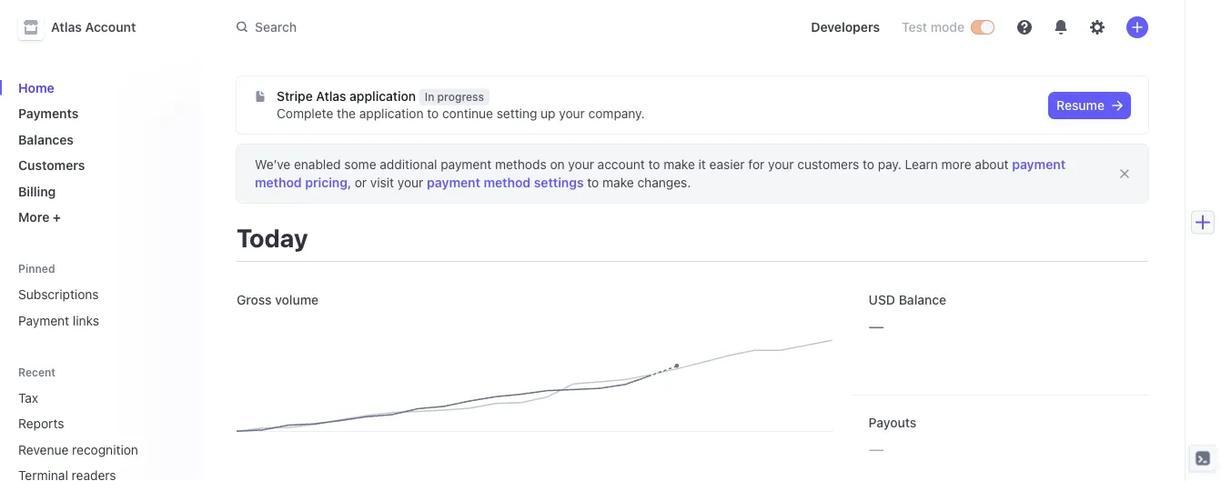 Task type: vqa. For each thing, say whether or not it's contained in the screenshot.
bottom Make
yes



Task type: describe. For each thing, give the bounding box(es) containing it.
reports link
[[11, 409, 160, 439]]

more +
[[18, 210, 61, 225]]

payments
[[18, 106, 79, 121]]

the
[[337, 106, 356, 121]]

continue
[[442, 106, 493, 121]]

more
[[18, 210, 49, 225]]

payouts
[[869, 416, 917, 431]]

atlas account
[[51, 20, 136, 35]]

learn
[[906, 157, 939, 172]]

on
[[550, 157, 565, 172]]

pricing
[[305, 175, 348, 190]]

settings image
[[1091, 20, 1105, 35]]

svg image inside the resume link
[[1113, 100, 1124, 111]]

balances
[[18, 132, 74, 147]]

developers
[[811, 20, 880, 35]]

balance
[[899, 293, 947, 308]]

+
[[53, 210, 61, 225]]

or
[[355, 175, 367, 190]]

to down account
[[588, 175, 599, 190]]

payment method settings link
[[427, 175, 584, 190]]

some
[[345, 157, 377, 172]]

search
[[255, 19, 297, 34]]

recognition
[[72, 442, 138, 458]]

pinned element
[[11, 280, 186, 336]]

tax
[[18, 391, 38, 406]]

methods
[[495, 157, 547, 172]]

home link
[[11, 73, 186, 102]]

billing
[[18, 184, 56, 199]]

pay.
[[878, 157, 902, 172]]

Search search field
[[226, 11, 739, 44]]

account
[[598, 157, 645, 172]]

test
[[902, 20, 928, 35]]

atlas account button
[[18, 15, 154, 40]]

gross
[[237, 293, 272, 308]]

tax link
[[11, 383, 160, 413]]

account
[[85, 20, 136, 35]]

0 vertical spatial make
[[664, 157, 695, 172]]

for
[[749, 157, 765, 172]]

stripe
[[277, 89, 313, 104]]

we've
[[255, 157, 291, 172]]

payment inside payment method pricing
[[1013, 157, 1066, 172]]

recent
[[18, 366, 56, 379]]

resume
[[1057, 98, 1105, 113]]

home
[[18, 80, 54, 95]]

complete
[[277, 106, 334, 121]]

atlas inside stripe atlas application in progress complete the application to continue setting up your company.
[[316, 89, 346, 104]]

customers
[[18, 158, 85, 173]]

payment links link
[[11, 306, 186, 336]]

subscriptions
[[18, 287, 99, 302]]

revenue recognition link
[[11, 435, 160, 465]]

Search text field
[[226, 11, 739, 44]]

today
[[237, 223, 308, 253]]

— inside payouts —
[[869, 438, 885, 459]]

test mode
[[902, 20, 965, 35]]

company.
[[589, 106, 645, 121]]

in
[[425, 91, 435, 103]]

2 method from the left
[[484, 175, 531, 190]]

your inside stripe atlas application in progress complete the application to continue setting up your company.
[[559, 106, 585, 121]]

up
[[541, 106, 556, 121]]

payment links
[[18, 313, 99, 328]]

payment for to
[[441, 157, 492, 172]]

subscriptions link
[[11, 280, 186, 310]]

1 vertical spatial application
[[359, 106, 424, 121]]

method inside payment method pricing
[[255, 175, 302, 190]]

,
[[348, 175, 351, 190]]

mode
[[931, 20, 965, 35]]

changes.
[[638, 175, 691, 190]]

0 horizontal spatial svg image
[[255, 91, 266, 102]]

payment method pricing
[[255, 157, 1066, 190]]



Task type: locate. For each thing, give the bounding box(es) containing it.
gross volume
[[237, 293, 319, 308]]

to down 'in'
[[427, 106, 439, 121]]

2 — from the top
[[869, 438, 885, 459]]

atlas up the
[[316, 89, 346, 104]]

revenue
[[18, 442, 69, 458]]

method down 'we've'
[[255, 175, 302, 190]]

links
[[73, 313, 99, 328]]

developers link
[[804, 13, 888, 42]]

atlas inside the 'atlas account' button
[[51, 20, 82, 35]]

resume link
[[1050, 93, 1131, 118]]

billing link
[[11, 177, 186, 206]]

1 vertical spatial atlas
[[316, 89, 346, 104]]

your
[[559, 106, 585, 121], [568, 157, 594, 172], [768, 157, 794, 172], [398, 175, 424, 190]]

1 vertical spatial make
[[603, 175, 634, 190]]

pin to navigation image
[[169, 469, 184, 482]]

1 horizontal spatial make
[[664, 157, 695, 172]]

about
[[975, 157, 1009, 172]]

payment for changes.
[[427, 175, 481, 190]]

customers
[[798, 157, 860, 172]]

— down payouts
[[869, 438, 885, 459]]

method
[[255, 175, 302, 190], [484, 175, 531, 190]]

0 horizontal spatial atlas
[[51, 20, 82, 35]]

core navigation links element
[[11, 73, 186, 232]]

we've enabled some additional payment methods on your account to make it easier for your customers to pay. learn more about
[[255, 157, 1013, 172]]

enabled
[[294, 157, 341, 172]]

payment up payment method settings 'link'
[[441, 157, 492, 172]]

1 method from the left
[[255, 175, 302, 190]]

payment down additional
[[427, 175, 481, 190]]

1 horizontal spatial svg image
[[1113, 100, 1124, 111]]

setting
[[497, 106, 538, 121]]

svg image right "resume"
[[1113, 100, 1124, 111]]

pinned navigation links element
[[11, 261, 186, 336]]

0 vertical spatial application
[[350, 89, 416, 104]]

stripe atlas application in progress complete the application to continue setting up your company.
[[277, 89, 645, 121]]

recent navigation links element
[[0, 365, 200, 482]]

payment right about
[[1013, 157, 1066, 172]]

settings
[[534, 175, 584, 190]]

help image
[[1018, 20, 1032, 35]]

more
[[942, 157, 972, 172]]

make
[[664, 157, 695, 172], [603, 175, 634, 190]]

1 horizontal spatial method
[[484, 175, 531, 190]]

— inside usd balance —
[[869, 315, 885, 336]]

payment method pricing link
[[255, 157, 1066, 190]]

make down account
[[603, 175, 634, 190]]

application
[[350, 89, 416, 104], [359, 106, 424, 121]]

to left pay.
[[863, 157, 875, 172]]

1 horizontal spatial atlas
[[316, 89, 346, 104]]

balances link
[[11, 125, 186, 154]]

pinned
[[18, 262, 55, 275]]

your right up
[[559, 106, 585, 121]]

payouts —
[[869, 416, 917, 459]]

1 — from the top
[[869, 315, 885, 336]]

0 vertical spatial atlas
[[51, 20, 82, 35]]

make left it
[[664, 157, 695, 172]]

to
[[427, 106, 439, 121], [649, 157, 661, 172], [863, 157, 875, 172], [588, 175, 599, 190]]

svg image
[[255, 91, 266, 102], [1113, 100, 1124, 111]]

0 horizontal spatial make
[[603, 175, 634, 190]]

, or visit your payment method settings to make changes.
[[348, 175, 691, 190]]

payment
[[441, 157, 492, 172], [1013, 157, 1066, 172], [427, 175, 481, 190]]

revenue recognition
[[18, 442, 138, 458]]

application right the
[[359, 106, 424, 121]]

0 vertical spatial —
[[869, 315, 885, 336]]

easier
[[710, 157, 745, 172]]

additional
[[380, 157, 437, 172]]

visit
[[370, 175, 394, 190]]

usd
[[869, 293, 896, 308]]

1 vertical spatial —
[[869, 438, 885, 459]]

svg image left stripe
[[255, 91, 266, 102]]

your right on
[[568, 157, 594, 172]]

0 horizontal spatial method
[[255, 175, 302, 190]]

progress
[[438, 91, 484, 103]]

to up changes. on the right of the page
[[649, 157, 661, 172]]

method down methods
[[484, 175, 531, 190]]

reports
[[18, 417, 64, 432]]

your down additional
[[398, 175, 424, 190]]

recent element
[[0, 383, 200, 482]]

atlas
[[51, 20, 82, 35], [316, 89, 346, 104]]

usd balance —
[[869, 293, 947, 336]]

payment
[[18, 313, 69, 328]]

figure
[[237, 341, 833, 432], [237, 341, 833, 432]]

atlas left account
[[51, 20, 82, 35]]

payments link
[[11, 99, 186, 128]]

volume
[[275, 293, 319, 308]]

application up the
[[350, 89, 416, 104]]

to inside stripe atlas application in progress complete the application to continue setting up your company.
[[427, 106, 439, 121]]

your right for
[[768, 157, 794, 172]]

it
[[699, 157, 706, 172]]

customers link
[[11, 151, 186, 180]]

—
[[869, 315, 885, 336], [869, 438, 885, 459]]

— down usd
[[869, 315, 885, 336]]



